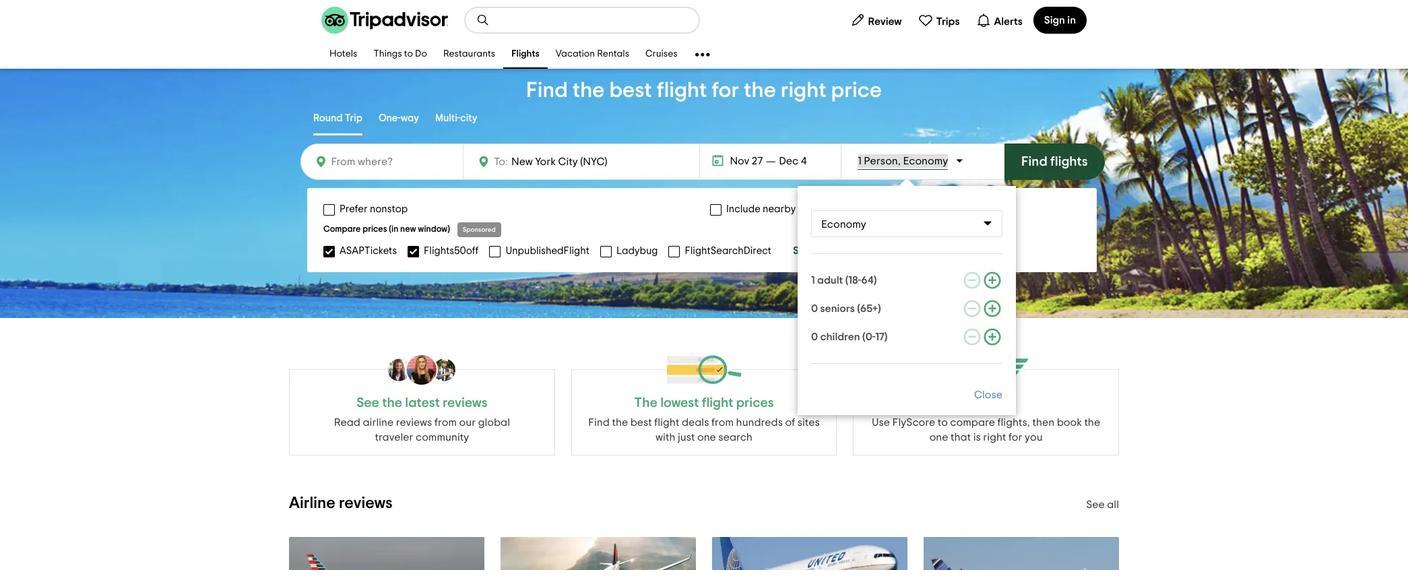 Task type: describe. For each thing, give the bounding box(es) containing it.
the
[[634, 396, 658, 410]]

airline
[[363, 417, 394, 428]]

vacation
[[556, 49, 595, 59]]

best for for
[[609, 80, 652, 101]]

hotels link
[[321, 40, 365, 69]]

right inside 'use flyscore to compare flights, then book the one that is right for you'
[[983, 432, 1006, 443]]

sponsored
[[463, 226, 496, 233]]

compare
[[950, 417, 995, 428]]

global
[[478, 417, 510, 428]]

flights link
[[503, 40, 548, 69]]

new
[[400, 225, 416, 234]]

adult
[[817, 275, 843, 286]]

0 for 0 children (0-17)
[[811, 331, 818, 342]]

multi-city link
[[435, 103, 477, 135]]

To where? text field
[[508, 153, 617, 170]]

round trip link
[[313, 103, 362, 135]]

for you
[[1009, 432, 1043, 443]]

children
[[820, 331, 860, 342]]

hundreds
[[736, 417, 783, 428]]

flight prices
[[702, 396, 774, 410]]

sites
[[798, 417, 820, 428]]

the for see the latest reviews
[[382, 396, 402, 410]]

traveler community
[[375, 432, 469, 443]]

use flyscore to compare flights, then book the one that is right for you
[[872, 417, 1100, 443]]

find for find flights
[[1022, 155, 1048, 168]]

flights50off
[[424, 246, 479, 256]]

sign in
[[1044, 15, 1076, 26]]

nearby
[[763, 204, 796, 214]]

17)
[[875, 331, 888, 342]]

4
[[801, 156, 807, 166]]

read airline reviews from our global traveler community
[[334, 417, 510, 443]]

price
[[831, 80, 882, 101]]

0 for 0 seniors (65+)
[[811, 303, 818, 314]]

0 children (0-17)
[[811, 331, 888, 342]]

vacation rentals link
[[548, 40, 637, 69]]

compare prices (in new window)
[[323, 225, 450, 234]]

see all
[[1086, 499, 1119, 510]]

see for see all
[[1086, 499, 1105, 510]]

trip
[[345, 113, 362, 123]]

flights,
[[997, 417, 1030, 428]]

include nearby airports
[[726, 204, 835, 214]]

the for find the best flight deals from hundreds of sites with just one search
[[612, 417, 628, 428]]

the lowest flight prices
[[634, 396, 774, 410]]

flight for deals
[[654, 417, 679, 428]]

see for see the latest reviews
[[357, 396, 379, 410]]

find the best flight for the right price
[[526, 80, 882, 101]]

one-
[[379, 113, 401, 123]]

restaurants link
[[435, 40, 503, 69]]

one
[[930, 432, 948, 443]]

2 horizontal spatial reviews
[[443, 396, 487, 410]]

unpublishedflight
[[506, 246, 589, 256]]

then
[[1032, 417, 1055, 428]]

From where? text field
[[328, 152, 455, 171]]

review
[[868, 16, 902, 27]]

dec 4
[[779, 156, 807, 166]]

select
[[793, 245, 824, 256]]

find for find the best flight deals from hundreds of sites with just one search
[[588, 417, 610, 428]]

way
[[401, 113, 419, 123]]

asaptickets
[[340, 246, 397, 256]]

from inside 'read airline reviews from our global traveler community'
[[435, 417, 457, 428]]

tripadvisor image
[[321, 7, 448, 34]]

nov 27
[[730, 156, 763, 166]]

seniors
[[820, 303, 855, 314]]

include
[[726, 204, 761, 214]]

flights
[[1050, 155, 1088, 168]]

find the best flight deals from hundreds of sites with just one search
[[588, 417, 820, 443]]

book
[[1057, 417, 1082, 428]]

for
[[712, 80, 739, 101]]

things
[[374, 49, 402, 59]]

(65+)
[[857, 303, 881, 314]]

compare
[[323, 225, 361, 234]]

nonstop
[[370, 204, 408, 214]]

prices
[[363, 225, 387, 234]]

read
[[334, 417, 360, 428]]

0 vertical spatial flyscore
[[960, 396, 1013, 410]]

things to do link
[[365, 40, 435, 69]]

see the latest reviews
[[357, 396, 487, 410]]

city
[[460, 113, 477, 123]]

1 for 1 adult (18-64)
[[811, 275, 815, 286]]

find for find the best flight for the right price
[[526, 80, 568, 101]]

close
[[974, 389, 1003, 400]]

see all link
[[1086, 499, 1119, 510]]

deals
[[682, 417, 709, 428]]

select all
[[793, 245, 838, 256]]

flights
[[512, 49, 540, 59]]

sign
[[1044, 15, 1065, 26]]

the inside 'use flyscore to compare flights, then book the one that is right for you'
[[1084, 417, 1100, 428]]

flyscore inside 'use flyscore to compare flights, then book the one that is right for you'
[[892, 417, 935, 428]]

person
[[864, 156, 898, 166]]

is
[[973, 432, 981, 443]]

0 seniors (65+)
[[811, 303, 881, 314]]



Task type: vqa. For each thing, say whether or not it's contained in the screenshot.
topmost 'Reviews'
yes



Task type: locate. For each thing, give the bounding box(es) containing it.
from inside find the best flight deals from hundreds of sites with just one search
[[711, 417, 734, 428]]

reviews up traveler community
[[396, 417, 432, 428]]

find flights
[[1022, 155, 1088, 168]]

1 horizontal spatial see
[[1086, 499, 1105, 510]]

to left do at left
[[404, 49, 413, 59]]

1 horizontal spatial flyscore
[[960, 396, 1013, 410]]

2 0 from the top
[[811, 331, 818, 342]]

airline reviews
[[289, 495, 393, 511]]

trips link
[[913, 7, 965, 34]]

1 vertical spatial to
[[938, 417, 948, 428]]

restaurants
[[443, 49, 495, 59]]

1 vertical spatial economy
[[821, 219, 866, 230]]

find inside button
[[1022, 155, 1048, 168]]

from up one search
[[711, 417, 734, 428]]

reviews inside 'read airline reviews from our global traveler community'
[[396, 417, 432, 428]]

sign in link
[[1033, 7, 1087, 34]]

1 from from the left
[[435, 417, 457, 428]]

one-way link
[[379, 103, 419, 135]]

1 vertical spatial flyscore
[[892, 417, 935, 428]]

trips
[[936, 16, 960, 27]]

all
[[826, 245, 838, 256], [1107, 499, 1119, 510]]

0 horizontal spatial from
[[435, 417, 457, 428]]

1 horizontal spatial economy
[[903, 156, 948, 166]]

multi-
[[435, 113, 460, 123]]

0 vertical spatial 0
[[811, 303, 818, 314]]

the
[[573, 80, 605, 101], [744, 80, 776, 101], [382, 396, 402, 410], [612, 417, 628, 428], [1084, 417, 1100, 428]]

find flights button
[[1005, 144, 1105, 180]]

27
[[752, 156, 763, 166]]

to
[[404, 49, 413, 59], [938, 417, 948, 428]]

reviews up our
[[443, 396, 487, 410]]

0 horizontal spatial to
[[404, 49, 413, 59]]

find inside find the best flight deals from hundreds of sites with just one search
[[588, 417, 610, 428]]

prefer
[[340, 204, 368, 214]]

to inside 'use flyscore to compare flights, then book the one that is right for you'
[[938, 417, 948, 428]]

1 adult (18-64)
[[811, 275, 877, 286]]

just
[[678, 432, 695, 443]]

right right is
[[983, 432, 1006, 443]]

to up one
[[938, 417, 948, 428]]

best for deals
[[630, 417, 652, 428]]

1 left adult
[[811, 275, 815, 286]]

one search
[[697, 432, 753, 443]]

0 horizontal spatial 1
[[811, 275, 815, 286]]

1 for 1 person , economy
[[858, 156, 862, 166]]

0 vertical spatial right
[[781, 80, 827, 101]]

reviews
[[443, 396, 487, 410], [396, 417, 432, 428], [339, 495, 393, 511]]

2 vertical spatial find
[[588, 417, 610, 428]]

find
[[526, 80, 568, 101], [1022, 155, 1048, 168], [588, 417, 610, 428]]

flight inside find the best flight deals from hundreds of sites with just one search
[[654, 417, 679, 428]]

1 vertical spatial 0
[[811, 331, 818, 342]]

0 horizontal spatial flyscore
[[892, 417, 935, 428]]

0 horizontal spatial all
[[826, 245, 838, 256]]

review link
[[845, 7, 907, 34]]

None search field
[[466, 8, 699, 32]]

0 horizontal spatial economy
[[821, 219, 866, 230]]

airports
[[798, 204, 835, 214]]

best inside find the best flight deals from hundreds of sites with just one search
[[630, 417, 652, 428]]

1 horizontal spatial from
[[711, 417, 734, 428]]

0 horizontal spatial reviews
[[339, 495, 393, 511]]

1 vertical spatial flight
[[654, 417, 679, 428]]

flyscore up one
[[892, 417, 935, 428]]

2 from from the left
[[711, 417, 734, 428]]

1 horizontal spatial 1
[[858, 156, 862, 166]]

1 horizontal spatial all
[[1107, 499, 1119, 510]]

from
[[435, 417, 457, 428], [711, 417, 734, 428]]

0 horizontal spatial see
[[357, 396, 379, 410]]

0 left seniors
[[811, 303, 818, 314]]

1 vertical spatial all
[[1107, 499, 1119, 510]]

(in
[[389, 225, 398, 234]]

alerts link
[[971, 7, 1028, 34]]

best down rentals
[[609, 80, 652, 101]]

0 vertical spatial find
[[526, 80, 568, 101]]

flight for for
[[657, 80, 707, 101]]

1 vertical spatial see
[[1086, 499, 1105, 510]]

1 horizontal spatial find
[[588, 417, 610, 428]]

0 vertical spatial economy
[[903, 156, 948, 166]]

the for find the best flight for the right price
[[573, 80, 605, 101]]

with
[[656, 432, 675, 443]]

1 person , economy
[[858, 156, 948, 166]]

0 horizontal spatial right
[[781, 80, 827, 101]]

of
[[785, 417, 795, 428]]

0 vertical spatial best
[[609, 80, 652, 101]]

1 vertical spatial 1
[[811, 275, 815, 286]]

from left our
[[435, 417, 457, 428]]

0 vertical spatial to
[[404, 49, 413, 59]]

0 left children
[[811, 331, 818, 342]]

1 vertical spatial right
[[983, 432, 1006, 443]]

alerts
[[994, 16, 1023, 27]]

0 vertical spatial see
[[357, 396, 379, 410]]

1 horizontal spatial reviews
[[396, 417, 432, 428]]

best down the the
[[630, 417, 652, 428]]

latest
[[405, 396, 440, 410]]

economy
[[903, 156, 948, 166], [821, 219, 866, 230]]

,
[[898, 156, 901, 166]]

lowest
[[660, 396, 699, 410]]

window)
[[418, 225, 450, 234]]

0 vertical spatial all
[[826, 245, 838, 256]]

all for select all
[[826, 245, 838, 256]]

economy down airports
[[821, 219, 866, 230]]

flightsearchdirect
[[685, 246, 771, 256]]

flight
[[657, 80, 707, 101], [654, 417, 679, 428]]

(18-
[[845, 275, 861, 286]]

1
[[858, 156, 862, 166], [811, 275, 815, 286]]

our
[[459, 417, 476, 428]]

1 vertical spatial best
[[630, 417, 652, 428]]

to:
[[494, 156, 508, 167]]

vacation rentals
[[556, 49, 629, 59]]

cruises link
[[637, 40, 686, 69]]

flight down cruises link
[[657, 80, 707, 101]]

all for see all
[[1107, 499, 1119, 510]]

flight up with
[[654, 417, 679, 428]]

1 left person
[[858, 156, 862, 166]]

0 vertical spatial reviews
[[443, 396, 487, 410]]

dec
[[779, 156, 799, 166]]

1 horizontal spatial to
[[938, 417, 948, 428]]

things to do
[[374, 49, 427, 59]]

0 horizontal spatial find
[[526, 80, 568, 101]]

2 vertical spatial reviews
[[339, 495, 393, 511]]

airline
[[289, 495, 335, 511]]

2 horizontal spatial find
[[1022, 155, 1048, 168]]

that
[[951, 432, 971, 443]]

rentals
[[597, 49, 629, 59]]

round
[[313, 113, 343, 123]]

0 vertical spatial 1
[[858, 156, 862, 166]]

hotels
[[329, 49, 357, 59]]

64)
[[861, 275, 877, 286]]

1 vertical spatial reviews
[[396, 417, 432, 428]]

round trip
[[313, 113, 362, 123]]

prefer nonstop
[[340, 204, 408, 214]]

1 0 from the top
[[811, 303, 818, 314]]

0 vertical spatial flight
[[657, 80, 707, 101]]

cruises
[[646, 49, 678, 59]]

do
[[415, 49, 427, 59]]

airline reviews link
[[289, 495, 393, 511]]

(0-
[[862, 331, 875, 342]]

economy right ,
[[903, 156, 948, 166]]

see
[[357, 396, 379, 410], [1086, 499, 1105, 510]]

reviews right 'airline'
[[339, 495, 393, 511]]

1 vertical spatial find
[[1022, 155, 1048, 168]]

1 horizontal spatial right
[[983, 432, 1006, 443]]

the inside find the best flight deals from hundreds of sites with just one search
[[612, 417, 628, 428]]

use
[[872, 417, 890, 428]]

best
[[609, 80, 652, 101], [630, 417, 652, 428]]

ladybug
[[616, 246, 658, 256]]

right left price
[[781, 80, 827, 101]]

search image
[[476, 13, 490, 27]]

nov
[[730, 156, 749, 166]]

flyscore up compare
[[960, 396, 1013, 410]]



